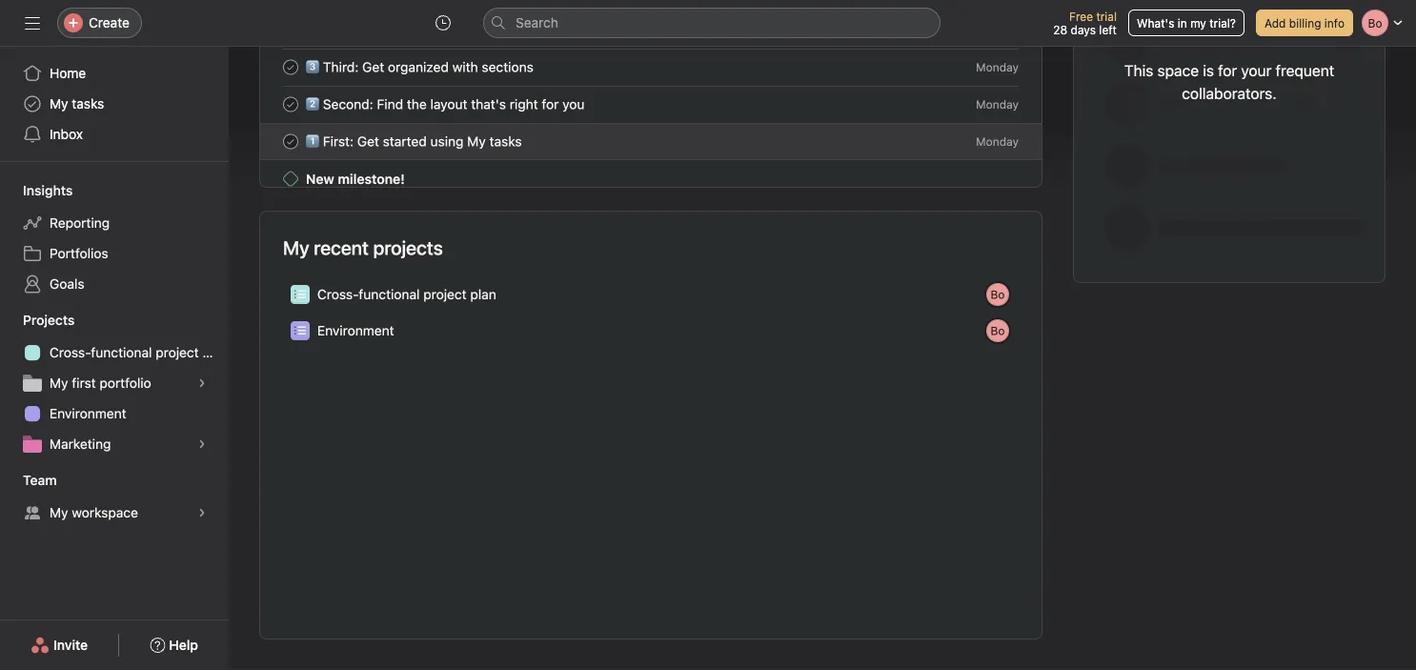 Task type: vqa. For each thing, say whether or not it's contained in the screenshot.
time to the right
no



Task type: describe. For each thing, give the bounding box(es) containing it.
team button
[[0, 471, 57, 490]]

add billing info
[[1265, 16, 1345, 30]]

portfolios
[[50, 245, 108, 261]]

what's in my trial? button
[[1128, 10, 1245, 36]]

3️⃣
[[306, 59, 319, 75]]

cross-functional project plan inside cross-functional project plan link
[[50, 345, 229, 360]]

marketing
[[50, 436, 111, 452]]

1 horizontal spatial project
[[423, 286, 467, 302]]

monday for right
[[976, 98, 1019, 111]]

find
[[377, 96, 403, 112]]

help
[[169, 637, 198, 653]]

my for my recent projects
[[283, 236, 309, 259]]

completed checkbox for 3️⃣
[[279, 56, 302, 79]]

1️⃣ first: get started using my tasks
[[306, 133, 522, 149]]

left
[[1099, 23, 1117, 36]]

my for my workspace
[[50, 505, 68, 520]]

functional inside projects element
[[91, 345, 152, 360]]

global element
[[0, 47, 229, 161]]

search list box
[[483, 8, 941, 38]]

my recent projects
[[283, 236, 443, 259]]

portfolios link
[[11, 238, 217, 269]]

0 horizontal spatial project
[[156, 345, 199, 360]]

see details, my first portfolio image
[[196, 377, 208, 389]]

1 horizontal spatial cross-
[[317, 286, 359, 302]]

reporting
[[50, 215, 110, 231]]

2️⃣
[[306, 96, 319, 112]]

completed image for 2️⃣
[[279, 93, 302, 116]]

in
[[1178, 16, 1187, 30]]

portfolio
[[100, 375, 151, 391]]

my first portfolio link
[[11, 368, 217, 398]]

history image
[[436, 15, 451, 30]]

2️⃣ second: find the layout that's right for you
[[306, 96, 585, 112]]

free trial 28 days left
[[1053, 10, 1117, 36]]

free
[[1069, 10, 1093, 23]]

inbox
[[50, 126, 83, 142]]

organized
[[388, 59, 449, 75]]

my first portfolio
[[50, 375, 151, 391]]

bo for cross-functional project plan
[[991, 288, 1005, 301]]

see details, my workspace image
[[196, 507, 208, 518]]

1 monday from the top
[[976, 61, 1019, 74]]

my
[[1191, 16, 1206, 30]]

1️⃣
[[306, 133, 319, 149]]

tasks inside my tasks 'link'
[[72, 96, 104, 112]]

insights element
[[0, 173, 229, 303]]

for
[[542, 96, 559, 112]]

what's
[[1137, 16, 1175, 30]]

inbox link
[[11, 119, 217, 150]]

projects element
[[0, 303, 229, 463]]

list image for cross-functional project plan
[[294, 289, 306, 300]]

billing
[[1289, 16, 1321, 30]]

0 vertical spatial functional
[[359, 286, 420, 302]]

add
[[1265, 16, 1286, 30]]

completed image for 1️⃣
[[279, 130, 302, 153]]

monday button for tasks
[[976, 135, 1019, 148]]

environment inside projects element
[[50, 406, 126, 421]]

bo for environment
[[991, 324, 1005, 337]]

my for my tasks
[[50, 96, 68, 112]]



Task type: locate. For each thing, give the bounding box(es) containing it.
completed image
[[279, 93, 302, 116], [279, 130, 302, 153]]

my up inbox
[[50, 96, 68, 112]]

completed image left 1️⃣
[[279, 130, 302, 153]]

completed checkbox for 1️⃣
[[279, 130, 302, 153]]

get for third:
[[362, 59, 384, 75]]

1 list image from the top
[[294, 289, 306, 300]]

0 vertical spatial project
[[423, 286, 467, 302]]

environment down my recent projects at the top left
[[317, 323, 394, 338]]

cross-functional project plan
[[317, 286, 496, 302], [50, 345, 229, 360]]

0 vertical spatial environment
[[317, 323, 394, 338]]

my right using
[[467, 133, 486, 149]]

third:
[[323, 59, 359, 75]]

my inside 'link'
[[50, 96, 68, 112]]

you
[[562, 96, 585, 112]]

invite
[[53, 637, 88, 653]]

0 vertical spatial list image
[[294, 289, 306, 300]]

my workspace
[[50, 505, 138, 520]]

1 vertical spatial plan
[[202, 345, 229, 360]]

1 horizontal spatial plan
[[470, 286, 496, 302]]

3 monday button from the top
[[976, 135, 1019, 148]]

teams element
[[0, 463, 229, 532]]

0 horizontal spatial cross-
[[50, 345, 91, 360]]

1 vertical spatial tasks
[[489, 133, 522, 149]]

cross- inside projects element
[[50, 345, 91, 360]]

what's in my trial?
[[1137, 16, 1236, 30]]

0 horizontal spatial environment
[[50, 406, 126, 421]]

home link
[[11, 58, 217, 89]]

that's
[[471, 96, 506, 112]]

my inside teams element
[[50, 505, 68, 520]]

0 vertical spatial plan
[[470, 286, 496, 302]]

1 vertical spatial functional
[[91, 345, 152, 360]]

3 monday from the top
[[976, 135, 1019, 148]]

get for first:
[[357, 133, 379, 149]]

monday
[[976, 61, 1019, 74], [976, 98, 1019, 111], [976, 135, 1019, 148]]

1 vertical spatial monday button
[[976, 98, 1019, 111]]

first:
[[323, 133, 354, 149]]

reporting link
[[11, 208, 217, 238]]

using
[[430, 133, 464, 149]]

1 bo from the top
[[991, 288, 1005, 301]]

cross- up first
[[50, 345, 91, 360]]

monday button
[[976, 61, 1019, 74], [976, 98, 1019, 111], [976, 135, 1019, 148]]

trial
[[1096, 10, 1117, 23]]

0 vertical spatial get
[[362, 59, 384, 75]]

my
[[50, 96, 68, 112], [467, 133, 486, 149], [283, 236, 309, 259], [50, 375, 68, 391], [50, 505, 68, 520]]

completed image left 2️⃣
[[279, 93, 302, 116]]

marketing link
[[11, 429, 217, 459]]

2 vertical spatial monday button
[[976, 135, 1019, 148]]

1 vertical spatial completed checkbox
[[279, 130, 302, 153]]

2 bo from the top
[[991, 324, 1005, 337]]

0 horizontal spatial plan
[[202, 345, 229, 360]]

Completed checkbox
[[279, 56, 302, 79], [279, 130, 302, 153]]

plan inside cross-functional project plan link
[[202, 345, 229, 360]]

completed checkbox left 1️⃣
[[279, 130, 302, 153]]

2 monday from the top
[[976, 98, 1019, 111]]

0 vertical spatial cross-
[[317, 286, 359, 302]]

milestone!
[[338, 171, 405, 187]]

1 vertical spatial completed image
[[279, 130, 302, 153]]

the
[[407, 96, 427, 112]]

cross- down my recent projects at the top left
[[317, 286, 359, 302]]

started
[[383, 133, 427, 149]]

project
[[423, 286, 467, 302], [156, 345, 199, 360]]

layout
[[430, 96, 467, 112]]

2 list image from the top
[[294, 325, 306, 336]]

monday for tasks
[[976, 135, 1019, 148]]

list image
[[294, 289, 306, 300], [294, 325, 306, 336]]

1 vertical spatial environment
[[50, 406, 126, 421]]

hide sidebar image
[[25, 15, 40, 30]]

search button
[[483, 8, 941, 38]]

tasks down home on the top of page
[[72, 96, 104, 112]]

invite button
[[18, 628, 100, 662]]

my tasks
[[50, 96, 104, 112]]

Completed milestone checkbox
[[283, 171, 298, 186]]

trial?
[[1210, 16, 1236, 30]]

add billing info button
[[1256, 10, 1353, 36]]

environment link
[[11, 398, 217, 429]]

2 completed checkbox from the top
[[279, 130, 302, 153]]

team
[[23, 472, 57, 488]]

new milestone!
[[306, 171, 405, 187]]

insights
[[23, 183, 73, 198]]

0 horizontal spatial functional
[[91, 345, 152, 360]]

list image for environment
[[294, 325, 306, 336]]

help button
[[138, 628, 211, 662]]

environment down first
[[50, 406, 126, 421]]

1 horizontal spatial environment
[[317, 323, 394, 338]]

right
[[510, 96, 538, 112]]

1 vertical spatial get
[[357, 133, 379, 149]]

my down the team at the bottom left of page
[[50, 505, 68, 520]]

projects
[[23, 312, 75, 328]]

1 vertical spatial bo
[[991, 324, 1005, 337]]

tasks down that's
[[489, 133, 522, 149]]

completed checkbox left 3️⃣
[[279, 56, 302, 79]]

create
[[89, 15, 130, 30]]

my left first
[[50, 375, 68, 391]]

with
[[452, 59, 478, 75]]

1 vertical spatial project
[[156, 345, 199, 360]]

1 vertical spatial cross-functional project plan
[[50, 345, 229, 360]]

functional
[[359, 286, 420, 302], [91, 345, 152, 360]]

0 vertical spatial monday
[[976, 61, 1019, 74]]

0 vertical spatial bo
[[991, 288, 1005, 301]]

sections
[[482, 59, 534, 75]]

bo
[[991, 288, 1005, 301], [991, 324, 1005, 337]]

my for my first portfolio
[[50, 375, 68, 391]]

functional up portfolio
[[91, 345, 152, 360]]

1 vertical spatial monday
[[976, 98, 1019, 111]]

first
[[72, 375, 96, 391]]

2 monday button from the top
[[976, 98, 1019, 111]]

my tasks link
[[11, 89, 217, 119]]

tasks
[[72, 96, 104, 112], [489, 133, 522, 149]]

projects button
[[0, 311, 75, 330]]

1 vertical spatial cross-
[[50, 345, 91, 360]]

2 vertical spatial monday
[[976, 135, 1019, 148]]

second:
[[323, 96, 373, 112]]

my inside projects element
[[50, 375, 68, 391]]

create button
[[57, 8, 142, 38]]

1 monday button from the top
[[976, 61, 1019, 74]]

cross-
[[317, 286, 359, 302], [50, 345, 91, 360]]

0 vertical spatial completed checkbox
[[279, 56, 302, 79]]

1 completed checkbox from the top
[[279, 56, 302, 79]]

Completed checkbox
[[279, 93, 302, 116]]

cross-functional project plan link
[[11, 337, 229, 368]]

functional down recent projects
[[359, 286, 420, 302]]

home
[[50, 65, 86, 81]]

1 horizontal spatial tasks
[[489, 133, 522, 149]]

insights button
[[0, 181, 73, 200]]

0 vertical spatial tasks
[[72, 96, 104, 112]]

environment
[[317, 323, 394, 338], [50, 406, 126, 421]]

0 horizontal spatial tasks
[[72, 96, 104, 112]]

completed image
[[279, 56, 302, 79]]

see details, marketing image
[[196, 438, 208, 450]]

plan
[[470, 286, 496, 302], [202, 345, 229, 360]]

new
[[306, 171, 334, 187]]

my down completed milestone option
[[283, 236, 309, 259]]

project down recent projects
[[423, 286, 467, 302]]

goals link
[[11, 269, 217, 299]]

my workspace link
[[11, 498, 217, 528]]

recent projects
[[314, 236, 443, 259]]

0 vertical spatial monday button
[[976, 61, 1019, 74]]

get right the third: in the top left of the page
[[362, 59, 384, 75]]

days
[[1071, 23, 1096, 36]]

0 vertical spatial cross-functional project plan
[[317, 286, 496, 302]]

28
[[1053, 23, 1068, 36]]

project up see details, my first portfolio image
[[156, 345, 199, 360]]

1 vertical spatial list image
[[294, 325, 306, 336]]

3️⃣ third: get organized with sections
[[306, 59, 534, 75]]

1 horizontal spatial cross-functional project plan
[[317, 286, 496, 302]]

cross-functional project plan up portfolio
[[50, 345, 229, 360]]

get right the first:
[[357, 133, 379, 149]]

monday button for right
[[976, 98, 1019, 111]]

2 completed image from the top
[[279, 130, 302, 153]]

cross-functional project plan down recent projects
[[317, 286, 496, 302]]

0 vertical spatial completed image
[[279, 93, 302, 116]]

0 horizontal spatial cross-functional project plan
[[50, 345, 229, 360]]

1 completed image from the top
[[279, 93, 302, 116]]

info
[[1325, 16, 1345, 30]]

workspace
[[72, 505, 138, 520]]

1 horizontal spatial functional
[[359, 286, 420, 302]]

goals
[[50, 276, 84, 292]]

completed milestone image
[[283, 171, 298, 186]]

get
[[362, 59, 384, 75], [357, 133, 379, 149]]

search
[[516, 15, 558, 30]]



